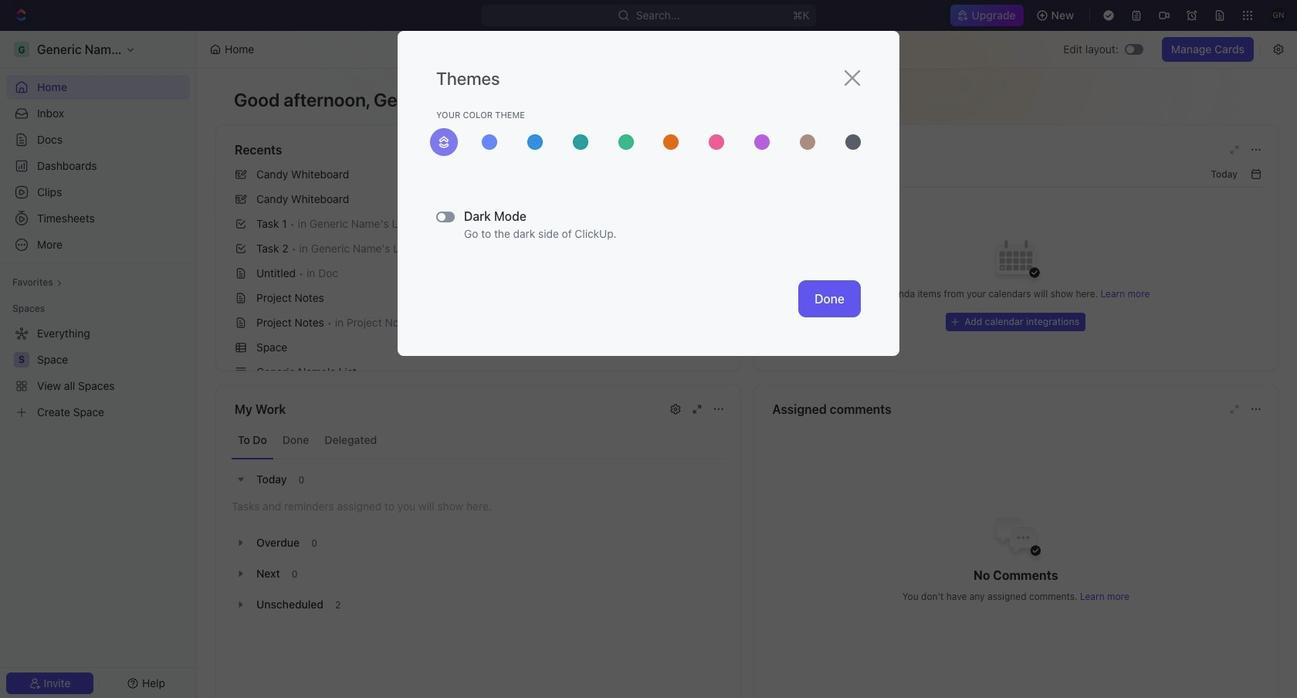 Task type: locate. For each thing, give the bounding box(es) containing it.
tree
[[6, 321, 190, 425]]

sidebar navigation
[[0, 31, 197, 698]]

tree inside sidebar navigation
[[6, 321, 190, 425]]

tab list
[[232, 422, 725, 459]]

dialog
[[398, 31, 900, 356]]



Task type: vqa. For each thing, say whether or not it's contained in the screenshot.
tree inside the Sidebar navigation
yes



